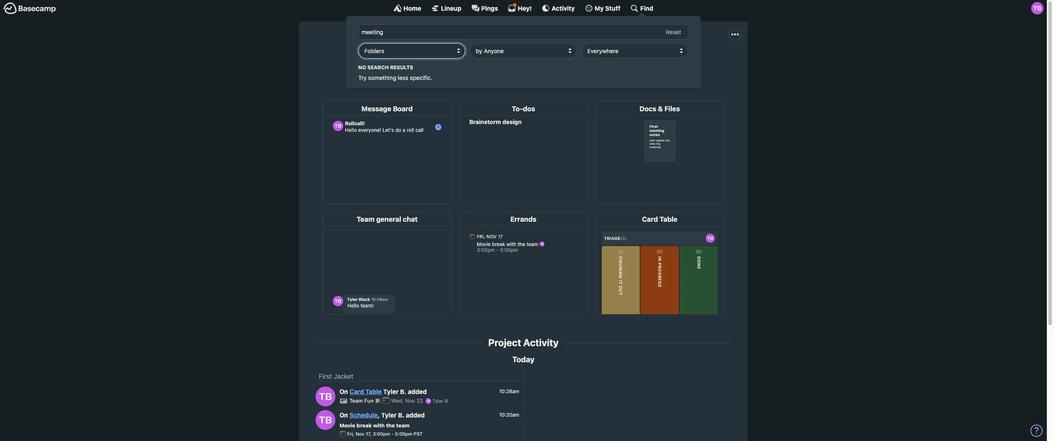 Task type: vqa. For each thing, say whether or not it's contained in the screenshot.
bottommost this
no



Task type: describe. For each thing, give the bounding box(es) containing it.
strips
[[574, 57, 591, 64]]

1 colors! from the left
[[606, 57, 626, 64]]

rabits
[[543, 57, 560, 64]]

search
[[368, 64, 389, 70]]

project
[[488, 337, 521, 349]]

find button
[[631, 4, 654, 12]]

1 vertical spatial activity
[[523, 337, 559, 349]]

fun
[[364, 398, 374, 405]]

today
[[513, 355, 535, 364]]

let's
[[372, 57, 386, 64]]

movie break with the team link
[[340, 422, 410, 429]]

,
[[378, 412, 380, 419]]

2 and from the left
[[593, 57, 604, 64]]

tyler for ,       tyler b. added
[[381, 412, 397, 419]]

people on this project element
[[540, 65, 564, 91]]

home link
[[394, 4, 421, 12]]

first jacket
[[319, 373, 353, 381]]

no search results try something less specific.
[[359, 64, 433, 81]]

tyler for tyler b. added
[[383, 388, 399, 396]]

1 vertical spatial tyler
[[433, 399, 444, 404]]

am
[[506, 57, 516, 64]]

2 horizontal spatial the
[[461, 57, 470, 64]]

the inside movie break with the team fri, nov 17, 3:00pm -     5:00pm pst
[[386, 422, 395, 429]]

tyler black image inside main element
[[1032, 2, 1044, 14]]

nov inside movie break with the team fri, nov 17, 3:00pm -     5:00pm pst
[[356, 432, 365, 437]]

10:28am element
[[499, 389, 520, 395]]

find
[[641, 4, 654, 12]]

my
[[595, 4, 604, 12]]

table
[[366, 388, 382, 396]]

on for on card table tyler b. added
[[340, 388, 348, 396]]

project activity
[[488, 337, 559, 349]]

added for ,       tyler b. added
[[406, 412, 425, 419]]

on card table tyler b. added
[[340, 388, 427, 396]]

results
[[390, 64, 414, 70]]

0 horizontal spatial tyler black image
[[316, 387, 335, 407]]

pings
[[481, 4, 498, 12]]

stuff
[[605, 4, 621, 12]]

1 vertical spatial b.
[[445, 399, 450, 404]]

first for first jacket let's create the first jacket of the company! i am thinking rabits and strips and colors! a lot of colors!
[[488, 38, 515, 54]]

hey! button
[[508, 3, 532, 12]]

10:28am
[[499, 389, 520, 395]]

first jacket link
[[319, 373, 353, 381]]

fri,
[[347, 432, 354, 437]]

my stuff
[[595, 4, 621, 12]]

a
[[628, 57, 632, 64]]

pings button
[[471, 4, 498, 12]]

wed,
[[391, 398, 404, 405]]



Task type: locate. For each thing, give the bounding box(es) containing it.
jacket inside first jacket let's create the first jacket of the company! i am thinking rabits and strips and colors! a lot of colors!
[[518, 38, 560, 54]]

the up -
[[386, 422, 395, 429]]

the left the 'company!'
[[461, 57, 470, 64]]

2 of from the left
[[648, 57, 654, 64]]

try something less specific. alert
[[359, 64, 689, 82]]

tyler b.
[[431, 399, 450, 404]]

less
[[398, 74, 409, 81]]

of right lot
[[648, 57, 654, 64]]

i
[[503, 57, 505, 64]]

0 horizontal spatial jacket
[[334, 373, 353, 381]]

0 vertical spatial b.
[[400, 388, 407, 396]]

first for first jacket
[[319, 373, 332, 381]]

colors! left a
[[606, 57, 626, 64]]

schedule link
[[350, 412, 378, 419]]

nov left the '17,'
[[356, 432, 365, 437]]

0 vertical spatial jacket
[[518, 38, 560, 54]]

of
[[453, 57, 459, 64], [648, 57, 654, 64]]

2 on from the top
[[340, 412, 348, 419]]

0 vertical spatial on
[[340, 388, 348, 396]]

movie
[[340, 422, 355, 429]]

pst
[[414, 432, 423, 437]]

create
[[388, 57, 407, 64]]

-
[[392, 432, 394, 437]]

b. up the team on the left bottom
[[398, 412, 404, 419]]

5:00pm
[[395, 432, 412, 437]]

0 vertical spatial tyler
[[383, 388, 399, 396]]

1 horizontal spatial jacket
[[518, 38, 560, 54]]

jacket for first jacket let's create the first jacket of the company! i am thinking rabits and strips and colors! a lot of colors!
[[518, 38, 560, 54]]

1 vertical spatial jacket
[[334, 373, 353, 381]]

1 vertical spatial tyler black image
[[316, 410, 335, 430]]

1 vertical spatial on
[[340, 412, 348, 419]]

2 vertical spatial b.
[[398, 412, 404, 419]]

on for on schedule ,       tyler b. added
[[340, 412, 348, 419]]

0 horizontal spatial of
[[453, 57, 459, 64]]

specific.
[[410, 74, 433, 81]]

0 vertical spatial tyler black image
[[1032, 2, 1044, 14]]

first
[[420, 57, 432, 64]]

jacket up card
[[334, 373, 353, 381]]

b. up wed, nov 22
[[400, 388, 407, 396]]

tyler up wed,
[[383, 388, 399, 396]]

1 horizontal spatial of
[[648, 57, 654, 64]]

team
[[350, 398, 363, 405]]

activity up today
[[523, 337, 559, 349]]

and left strips
[[561, 57, 573, 64]]

1 vertical spatial added
[[406, 412, 425, 419]]

tyler right ,
[[381, 412, 397, 419]]

None reset field
[[662, 27, 686, 37]]

1 horizontal spatial nov
[[405, 398, 415, 405]]

first inside first jacket let's create the first jacket of the company! i am thinking rabits and strips and colors! a lot of colors!
[[488, 38, 515, 54]]

1 horizontal spatial and
[[593, 57, 604, 64]]

with
[[373, 422, 385, 429]]

1 horizontal spatial colors!
[[655, 57, 676, 64]]

home
[[404, 4, 421, 12]]

10:20am
[[499, 412, 520, 418]]

lineup link
[[431, 4, 462, 12]]

Search for… search field
[[359, 24, 689, 40]]

jacket up thinking
[[518, 38, 560, 54]]

movie break with the team fri, nov 17, 3:00pm -     5:00pm pst
[[340, 422, 423, 437]]

activity link
[[542, 4, 575, 12]]

22
[[417, 398, 423, 405]]

0 horizontal spatial first
[[319, 373, 332, 381]]

2 colors! from the left
[[655, 57, 676, 64]]

on
[[340, 388, 348, 396], [340, 412, 348, 419]]

1 horizontal spatial tyler black image
[[1032, 2, 1044, 14]]

b.
[[400, 388, 407, 396], [445, 399, 450, 404], [398, 412, 404, 419]]

team fun
[[350, 398, 375, 405]]

lineup
[[441, 4, 462, 12]]

on schedule ,       tyler b. added
[[340, 412, 425, 419]]

1 vertical spatial first
[[319, 373, 332, 381]]

0 horizontal spatial colors!
[[606, 57, 626, 64]]

first jacket let's create the first jacket of the company! i am thinking rabits and strips and colors! a lot of colors!
[[372, 38, 676, 64]]

b. for tyler b. added
[[400, 388, 407, 396]]

0 vertical spatial added
[[408, 388, 427, 396]]

jacket
[[433, 57, 451, 64]]

10:20am element
[[499, 412, 520, 418]]

no
[[359, 64, 366, 70]]

tyler black image down first jacket link
[[316, 387, 335, 407]]

tyler black image right 22
[[426, 399, 431, 404]]

added for tyler b. added
[[408, 388, 427, 396]]

1 and from the left
[[561, 57, 573, 64]]

and
[[561, 57, 573, 64], [593, 57, 604, 64]]

first
[[488, 38, 515, 54], [319, 373, 332, 381]]

the
[[409, 57, 418, 64], [461, 57, 470, 64], [386, 422, 395, 429]]

on left card
[[340, 388, 348, 396]]

tyler right 22
[[433, 399, 444, 404]]

1 on from the top
[[340, 388, 348, 396]]

company!
[[472, 57, 501, 64]]

0 vertical spatial nov
[[405, 398, 415, 405]]

card
[[350, 388, 364, 396]]

activity
[[552, 4, 575, 12], [523, 337, 559, 349]]

0 vertical spatial first
[[488, 38, 515, 54]]

2 vertical spatial tyler
[[381, 412, 397, 419]]

activity left my
[[552, 4, 575, 12]]

0 horizontal spatial the
[[386, 422, 395, 429]]

1 of from the left
[[453, 57, 459, 64]]

card table link
[[350, 388, 382, 396]]

none reset field inside main element
[[662, 27, 686, 37]]

0 horizontal spatial and
[[561, 57, 573, 64]]

1 horizontal spatial tyler black image
[[426, 399, 431, 404]]

my stuff button
[[585, 4, 621, 12]]

0 vertical spatial activity
[[552, 4, 575, 12]]

tyler
[[383, 388, 399, 396], [433, 399, 444, 404], [381, 412, 397, 419]]

main element
[[0, 0, 1047, 88]]

hey!
[[518, 4, 532, 12]]

activity inside main element
[[552, 4, 575, 12]]

colors! right lot
[[655, 57, 676, 64]]

3:00pm
[[373, 432, 390, 437]]

break
[[357, 422, 372, 429]]

1 horizontal spatial first
[[488, 38, 515, 54]]

nov left 22
[[405, 398, 415, 405]]

something
[[369, 74, 397, 81]]

colors!
[[606, 57, 626, 64], [655, 57, 676, 64]]

nov
[[405, 398, 415, 405], [356, 432, 365, 437]]

jacket
[[518, 38, 560, 54], [334, 373, 353, 381]]

b. right 22
[[445, 399, 450, 404]]

and right strips
[[593, 57, 604, 64]]

team
[[396, 422, 410, 429]]

added up 22
[[408, 388, 427, 396]]

the left first
[[409, 57, 418, 64]]

added
[[408, 388, 427, 396], [406, 412, 425, 419]]

of right "jacket"
[[453, 57, 459, 64]]

17,
[[366, 432, 372, 437]]

wed, nov 22
[[391, 398, 425, 405]]

b. for ,       tyler b. added
[[398, 412, 404, 419]]

jacket for first jacket
[[334, 373, 353, 381]]

thinking
[[517, 57, 541, 64]]

0 horizontal spatial nov
[[356, 432, 365, 437]]

added down 22
[[406, 412, 425, 419]]

1 horizontal spatial the
[[409, 57, 418, 64]]

switch accounts image
[[3, 2, 56, 15]]

tyler black image
[[316, 387, 335, 407], [426, 399, 431, 404]]

on up movie
[[340, 412, 348, 419]]

lot
[[634, 57, 646, 64]]

tyler black image
[[1032, 2, 1044, 14], [316, 410, 335, 430]]

schedule
[[350, 412, 378, 419]]

1 vertical spatial nov
[[356, 432, 365, 437]]

try
[[359, 74, 367, 81]]

0 horizontal spatial tyler black image
[[316, 410, 335, 430]]



